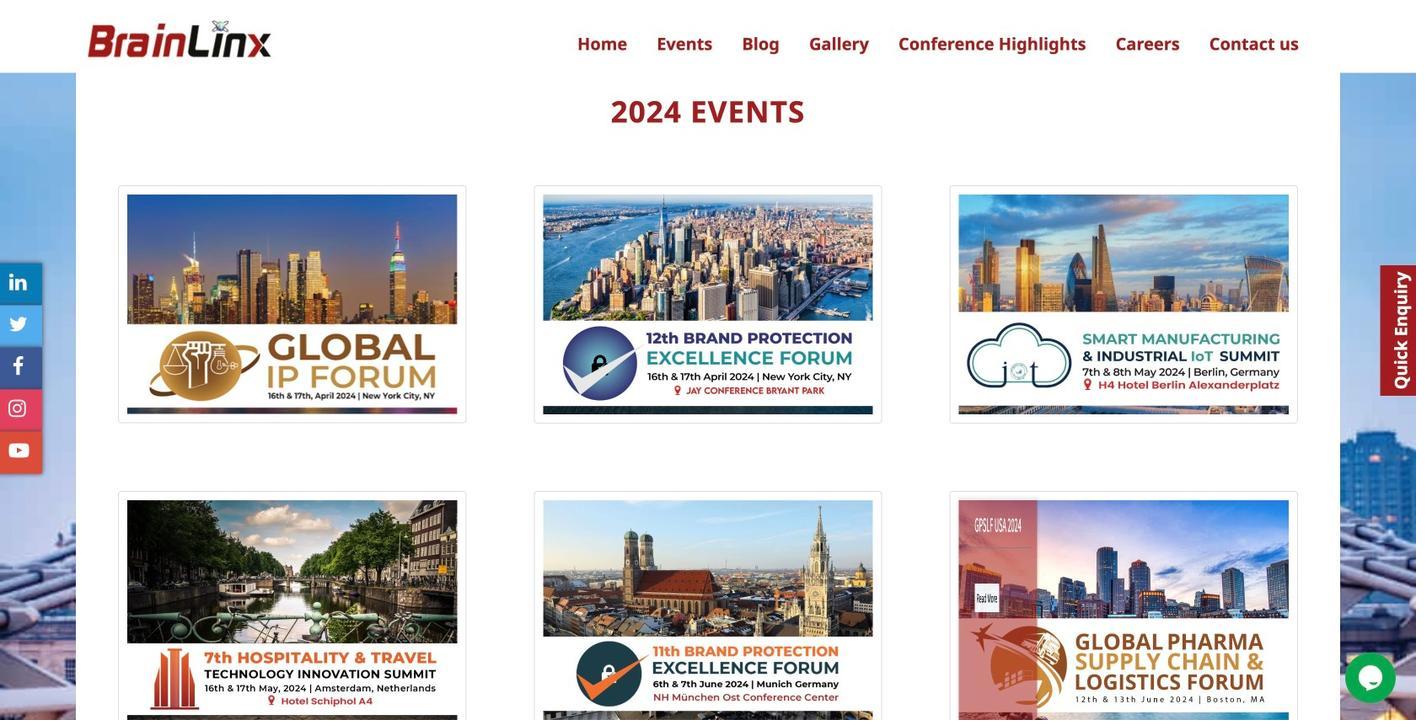 Task type: locate. For each thing, give the bounding box(es) containing it.
linkedin image
[[9, 272, 27, 292]]

twitter image
[[9, 314, 28, 335]]

facebook image
[[12, 356, 24, 377]]

instagram image
[[9, 399, 26, 419]]

youtube play image
[[9, 441, 29, 461]]

brainlinx logo image
[[83, 13, 273, 73]]



Task type: vqa. For each thing, say whether or not it's contained in the screenshot.
Blx Discussion9 image in the bottom left of the page
no



